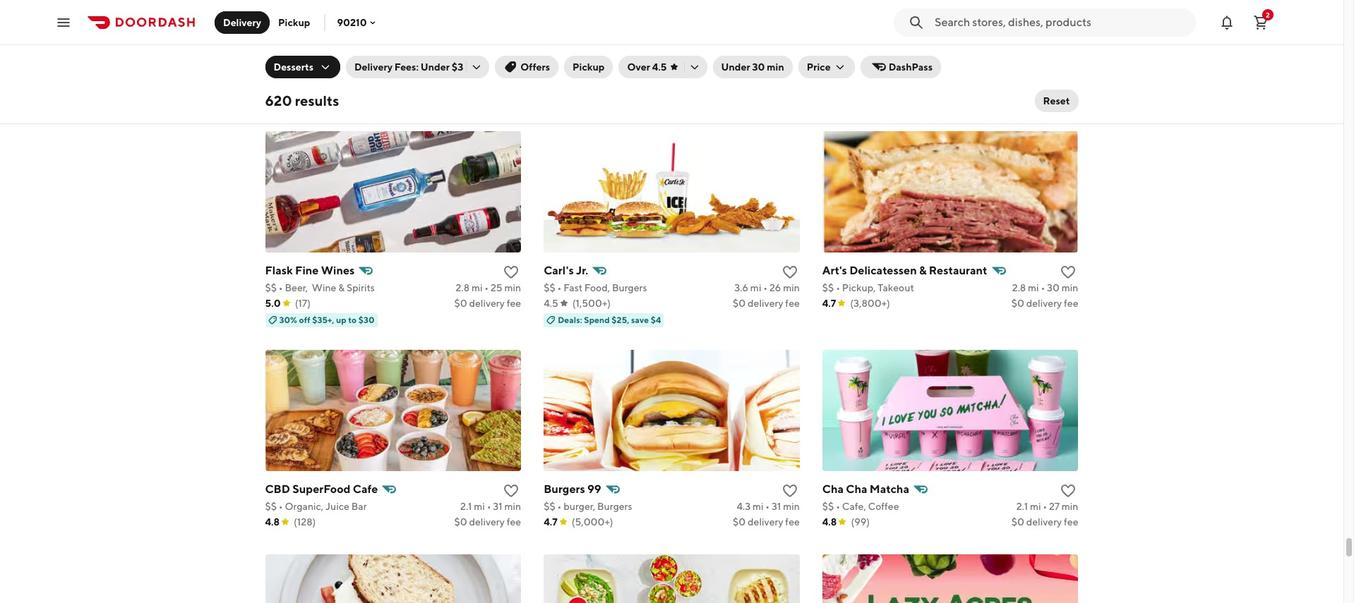 Task type: describe. For each thing, give the bounding box(es) containing it.
25
[[491, 282, 503, 293]]

$​0 for cha cha matcha
[[1012, 517, 1024, 528]]

click to add this store to your saved list image for carl's jr.
[[781, 264, 798, 281]]

food
[[910, 63, 934, 75]]

2.1 mi • 31 min
[[460, 501, 521, 512]]

burger,
[[564, 501, 595, 512]]

$$ for art's delicatessen & restaurant
[[822, 282, 834, 293]]

Store search: begin typing to search for stores available on DoorDash text field
[[935, 14, 1188, 30]]

spirits
[[347, 282, 375, 293]]

min for wines
[[504, 282, 521, 293]]

delivery for carl's jr.
[[748, 298, 783, 309]]

4.7 for burgers 99
[[544, 517, 558, 528]]

$$ • cafe, coffee
[[822, 501, 899, 512]]

0 vertical spatial burgers
[[612, 282, 647, 293]]

under inside button
[[721, 61, 750, 73]]

carl's
[[544, 264, 574, 277]]

reset button
[[1035, 90, 1079, 112]]

grocery,
[[564, 63, 602, 75]]

mi for cbd superfood cafe
[[474, 501, 485, 512]]

fee for art's delicatessen & restaurant
[[1064, 298, 1078, 309]]

3 items, open order cart image
[[1253, 14, 1270, 31]]

delivery for burgers 99
[[748, 517, 783, 528]]

mi for burgers 99
[[753, 501, 764, 512]]

90210
[[337, 17, 367, 28]]

click to add this store to your saved list image for papillon international bakery
[[503, 45, 520, 62]]

1 horizontal spatial 4.8
[[544, 79, 558, 90]]

$​0 delivery fee for sprouts farmers market
[[733, 79, 800, 90]]

1 vertical spatial pickup button
[[564, 56, 613, 78]]

2.1 for cafe
[[460, 501, 472, 512]]

delivery for papillon international bakery
[[469, 79, 505, 90]]

2 pet from the left
[[893, 63, 908, 75]]

$​0 for cbd superfood cafe
[[454, 517, 467, 528]]

4.8 for cha cha matcha
[[822, 517, 837, 528]]

$$ • burger, burgers
[[544, 501, 632, 512]]

1 cha from the left
[[822, 483, 844, 496]]

$​0 for carl's jr.
[[733, 298, 746, 309]]

fee for carl's jr.
[[785, 298, 800, 309]]

burgers 99
[[544, 483, 601, 496]]

price
[[807, 61, 831, 73]]

fee for flask fine wines
[[507, 298, 521, 309]]

delivery for flask fine wines
[[469, 298, 505, 309]]

to
[[348, 315, 357, 325]]

fee for papillon international bakery
[[507, 79, 521, 90]]

1 horizontal spatial &
[[919, 264, 927, 277]]

$$ • pickup, takeout
[[822, 282, 914, 293]]

$$ down petco
[[822, 63, 834, 75]]

flask fine wines
[[265, 264, 355, 277]]

(5,000+)
[[572, 517, 613, 528]]

jr.
[[576, 264, 588, 277]]

click to add this store to your saved list image for flask fine wines
[[503, 264, 520, 281]]

click to add this store to your saved list image for cha cha matcha
[[1060, 483, 1077, 500]]

$3
[[452, 61, 463, 73]]

$$ • grocery, craft beer
[[544, 63, 650, 75]]

craft
[[604, 63, 627, 75]]

1 vertical spatial burgers
[[544, 483, 585, 496]]

beer
[[629, 63, 650, 75]]

31 for burgers 99
[[772, 501, 781, 512]]

sprouts farmers market
[[544, 45, 670, 58]]

desserts
[[274, 61, 314, 73]]

2 button
[[1247, 8, 1275, 36]]

(17)
[[295, 298, 311, 309]]

(1,300+) for farmers
[[572, 79, 610, 90]]

4.7 for art's delicatessen & restaurant
[[822, 298, 836, 309]]

3.6
[[735, 282, 748, 293]]

results
[[295, 92, 339, 109]]

international
[[311, 45, 379, 58]]

wines
[[321, 264, 355, 277]]

pickup, for international
[[285, 63, 319, 75]]

delivery for delivery
[[223, 17, 261, 28]]

bar
[[351, 501, 367, 512]]

$​0 delivery fee for art's delicatessen & restaurant
[[1012, 298, 1078, 309]]

31 for cbd superfood cafe
[[493, 501, 503, 512]]

3.6 mi • 26 min
[[735, 282, 800, 293]]

4.3 mi • 31 min
[[737, 501, 800, 512]]

fast
[[564, 282, 583, 293]]

90210 button
[[337, 17, 378, 28]]

papillon
[[265, 45, 308, 58]]

cafe,
[[842, 501, 866, 512]]

dashpass button
[[860, 56, 941, 78]]

0 horizontal spatial &
[[338, 282, 345, 293]]

cbd
[[265, 483, 290, 496]]

mi for sprouts farmers market
[[750, 63, 761, 75]]

under 30 min
[[721, 61, 784, 73]]

delivery for delivery fees: under $3
[[354, 61, 393, 73]]

620
[[265, 92, 292, 109]]

carl's jr.
[[544, 264, 588, 277]]

4.5 inside over 4.5 button
[[652, 61, 667, 73]]

$​0 delivery fee for cbd superfood cafe
[[454, 517, 521, 528]]

petco
[[822, 45, 853, 58]]

4.3
[[737, 501, 751, 512]]

deals:
[[558, 315, 582, 325]]

(3,800+)
[[850, 298, 890, 309]]

2.8 mi • 30 min
[[1012, 282, 1078, 293]]

$​0 delivery fee for cha cha matcha
[[1012, 517, 1078, 528]]

1 horizontal spatial 30
[[1047, 282, 1060, 293]]

39
[[491, 63, 502, 75]]

over
[[627, 61, 650, 73]]

fees:
[[395, 61, 419, 73]]

$​0 delivery fee for flask fine wines
[[454, 298, 521, 309]]

2.1 for matcha
[[1017, 501, 1028, 512]]

offers button
[[495, 56, 559, 78]]

save
[[631, 315, 649, 325]]

over 4.5
[[627, 61, 667, 73]]

mi for flask fine wines
[[472, 282, 483, 293]]

reset
[[1043, 95, 1070, 107]]

superfood
[[292, 483, 351, 496]]

restaurant
[[929, 264, 987, 277]]

papillon international bakery
[[265, 45, 418, 58]]

cbd superfood cafe
[[265, 483, 378, 496]]

27
[[1049, 501, 1060, 512]]

3.9 mi • 46 min
[[734, 63, 800, 75]]

46
[[769, 63, 781, 75]]

$$ for papillon international bakery
[[265, 63, 277, 75]]

min inside the under 30 min button
[[767, 61, 784, 73]]

spend
[[584, 315, 610, 325]]

fee for cbd superfood cafe
[[507, 517, 521, 528]]

(99)
[[851, 517, 870, 528]]

juice
[[325, 501, 349, 512]]

min for &
[[1062, 282, 1078, 293]]

wine
[[312, 282, 336, 293]]

30% off $35+, up to $30
[[279, 315, 375, 325]]

art's delicatessen & restaurant
[[822, 264, 987, 277]]

fine
[[295, 264, 319, 277]]

click to add this store to your saved list image for burgers 99
[[781, 483, 798, 500]]

$​0 delivery fee for petco
[[1012, 79, 1078, 90]]

26
[[770, 282, 781, 293]]

$​0 delivery fee for carl's jr.
[[733, 298, 800, 309]]



Task type: vqa. For each thing, say whether or not it's contained in the screenshot.


Task type: locate. For each thing, give the bounding box(es) containing it.
$​0 down 2.1 mi • 27 min
[[1012, 517, 1024, 528]]

burgers up "burger,"
[[544, 483, 585, 496]]

620 results
[[265, 92, 339, 109]]

5.8
[[455, 63, 470, 75]]

under 30 min button
[[713, 56, 793, 78]]

click to add this store to your saved list image left offers
[[503, 45, 520, 62]]

$​0 for art's delicatessen & restaurant
[[1012, 298, 1024, 309]]

fee for burgers 99
[[785, 517, 800, 528]]

1 horizontal spatial 4.7
[[544, 517, 558, 528]]

2.8 for flask fine wines
[[456, 282, 470, 293]]

bakery
[[381, 45, 418, 58]]

2 cha from the left
[[846, 483, 867, 496]]

4.5 down the market
[[652, 61, 667, 73]]

2 2.8 from the left
[[1012, 282, 1026, 293]]

1 horizontal spatial cha
[[846, 483, 867, 496]]

$4
[[651, 315, 661, 325]]

delivery for cha cha matcha
[[1026, 517, 1062, 528]]

delivery down 2.1 mi • 27 min
[[1026, 517, 1062, 528]]

3.9
[[734, 63, 748, 75]]

pet
[[842, 63, 858, 75], [893, 63, 908, 75]]

stores,
[[860, 63, 891, 75]]

delivery down 2.8 mi • 30 min
[[1026, 298, 1062, 309]]

1 vertical spatial pickup,
[[842, 282, 876, 293]]

5.0
[[265, 298, 281, 309]]

0 horizontal spatial 2.8
[[456, 282, 470, 293]]

burgers down 99
[[597, 501, 632, 512]]

0 vertical spatial pickup,
[[285, 63, 319, 75]]

pickup button
[[270, 11, 319, 34], [564, 56, 613, 78]]

$$ for sprouts farmers market
[[544, 63, 555, 75]]

fee for cha cha matcha
[[1064, 517, 1078, 528]]

0 horizontal spatial 4.7
[[265, 79, 279, 90]]

4.7 down burgers 99
[[544, 517, 558, 528]]

1 31 from the left
[[493, 501, 503, 512]]

0 horizontal spatial cha
[[822, 483, 844, 496]]

click to add this store to your saved list image up 2.8 mi • 30 min
[[1060, 264, 1077, 281]]

farmers
[[587, 45, 630, 58]]

0 horizontal spatial click to add this store to your saved list image
[[503, 45, 520, 62]]

fee for sprouts farmers market
[[785, 79, 800, 90]]

$​0 down 3.6 in the top right of the page
[[733, 298, 746, 309]]

$​0 delivery fee down 4.3 mi • 31 min
[[733, 517, 800, 528]]

$​0 down 2.8 mi • 25 min in the top of the page
[[454, 298, 467, 309]]

(18)
[[852, 79, 869, 90]]

$​0 delivery fee down 5.8 mi • 39 min
[[454, 79, 521, 90]]

min for bakery
[[504, 63, 521, 75]]

delivery for cbd superfood cafe
[[469, 517, 505, 528]]

30%
[[279, 315, 297, 325]]

$​0 down 4.3
[[733, 517, 746, 528]]

1 horizontal spatial under
[[721, 61, 750, 73]]

2 horizontal spatial 4.7
[[822, 298, 836, 309]]

1 vertical spatial 4.7
[[822, 298, 836, 309]]

0 horizontal spatial delivery
[[223, 17, 261, 28]]

min
[[767, 61, 784, 73], [504, 63, 521, 75], [783, 63, 800, 75], [504, 282, 521, 293], [783, 282, 800, 293], [1062, 282, 1078, 293], [504, 501, 521, 512], [783, 501, 800, 512], [1062, 501, 1078, 512]]

$$ down papillon on the left of page
[[265, 63, 277, 75]]

price button
[[798, 56, 855, 78]]

$$ • organic, juice bar
[[265, 501, 367, 512]]

4.5
[[652, 61, 667, 73], [544, 298, 558, 309]]

open menu image
[[55, 14, 72, 31]]

$$ up 5.0
[[265, 282, 277, 293]]

(128)
[[294, 517, 316, 528]]

fee up reset
[[1064, 79, 1078, 90]]

min for cafe
[[504, 501, 521, 512]]

delivery up reset
[[1026, 79, 1062, 90]]

$​0 for petco
[[1012, 79, 1024, 90]]

$​0 delivery fee down "2.1 mi • 31 min"
[[454, 517, 521, 528]]

1 vertical spatial pickup
[[573, 61, 605, 73]]

(1,500+)
[[572, 298, 611, 309]]

99
[[587, 483, 601, 496]]

mi for papillon international bakery
[[472, 63, 483, 75]]

1 vertical spatial click to add this store to your saved list image
[[1060, 264, 1077, 281]]

$$ down carl's
[[544, 282, 555, 293]]

click to add this store to your saved list image up 2.1 mi • 27 min
[[1060, 483, 1077, 500]]

fee down 3.9 mi • 46 min
[[785, 79, 800, 90]]

delivery down "2.1 mi • 31 min"
[[469, 517, 505, 528]]

31
[[493, 501, 503, 512], [772, 501, 781, 512]]

min for market
[[783, 63, 800, 75]]

&
[[919, 264, 927, 277], [338, 282, 345, 293]]

$$ for cha cha matcha
[[822, 501, 834, 512]]

& right wine
[[338, 282, 345, 293]]

fee
[[507, 79, 521, 90], [785, 79, 800, 90], [1064, 79, 1078, 90], [507, 298, 521, 309], [785, 298, 800, 309], [1064, 298, 1078, 309], [507, 517, 521, 528], [785, 517, 800, 528], [1064, 517, 1078, 528]]

$$ down cbd on the left of page
[[265, 501, 277, 512]]

$$ • beer,  wine & spirits
[[265, 282, 375, 293]]

0 horizontal spatial under
[[421, 61, 450, 73]]

0 horizontal spatial 30
[[752, 61, 765, 73]]

$​0 for burgers 99
[[733, 517, 746, 528]]

4.8 left (99)
[[822, 517, 837, 528]]

fee down 2.8 mi • 30 min
[[1064, 298, 1078, 309]]

$​0 down 2.8 mi • 30 min
[[1012, 298, 1024, 309]]

0 horizontal spatial 4.8
[[265, 517, 280, 528]]

mi for cha cha matcha
[[1030, 501, 1041, 512]]

(1,300+) down $$ • pickup, breakfast
[[293, 79, 331, 90]]

pickup down the sprouts farmers market
[[573, 61, 605, 73]]

(1,300+)
[[293, 79, 331, 90], [572, 79, 610, 90]]

fee down "2.1 mi • 31 min"
[[507, 517, 521, 528]]

0 horizontal spatial 4.5
[[544, 298, 558, 309]]

mi
[[472, 63, 483, 75], [750, 63, 761, 75], [472, 282, 483, 293], [750, 282, 761, 293], [1028, 282, 1039, 293], [474, 501, 485, 512], [753, 501, 764, 512], [1030, 501, 1041, 512]]

off
[[299, 315, 310, 325]]

0 horizontal spatial pickup button
[[270, 11, 319, 34]]

0 horizontal spatial pet
[[842, 63, 858, 75]]

$$ • pickup, breakfast
[[265, 63, 363, 75]]

delivery for petco
[[1026, 79, 1062, 90]]

pickup, down papillon on the left of page
[[285, 63, 319, 75]]

mi for carl's jr.
[[750, 282, 761, 293]]

pickup up papillon on the left of page
[[278, 17, 310, 28]]

delicatessen
[[849, 264, 917, 277]]

$​0 delivery fee
[[454, 79, 521, 90], [733, 79, 800, 90], [1012, 79, 1078, 90], [454, 298, 521, 309], [733, 298, 800, 309], [1012, 298, 1078, 309], [454, 517, 521, 528], [733, 517, 800, 528], [1012, 517, 1078, 528]]

30 inside button
[[752, 61, 765, 73]]

notification bell image
[[1219, 14, 1236, 31]]

click to add this store to your saved list image for art's delicatessen & restaurant
[[1060, 264, 1077, 281]]

0 horizontal spatial pickup,
[[285, 63, 319, 75]]

click to add this store to your saved list image
[[503, 45, 520, 62], [1060, 264, 1077, 281]]

1 horizontal spatial 31
[[772, 501, 781, 512]]

click to add this store to your saved list image up 4.3 mi • 31 min
[[781, 483, 798, 500]]

4.7 up 620 at the top left
[[265, 79, 279, 90]]

organic,
[[285, 501, 323, 512]]

delivery down 3.9 mi • 46 min
[[748, 79, 783, 90]]

0 vertical spatial &
[[919, 264, 927, 277]]

4.8 for cbd superfood cafe
[[265, 517, 280, 528]]

1 2.8 from the left
[[456, 282, 470, 293]]

1 horizontal spatial pickup button
[[564, 56, 613, 78]]

0 vertical spatial click to add this store to your saved list image
[[503, 45, 520, 62]]

$​0 down "2.1 mi • 31 min"
[[454, 517, 467, 528]]

delivery down 4.3 mi • 31 min
[[748, 517, 783, 528]]

cha
[[822, 483, 844, 496], [846, 483, 867, 496]]

2 vertical spatial 4.7
[[544, 517, 558, 528]]

$​0 delivery fee up reset
[[1012, 79, 1078, 90]]

delivery for sprouts farmers market
[[748, 79, 783, 90]]

0 vertical spatial 4.5
[[652, 61, 667, 73]]

$$ for burgers 99
[[544, 501, 555, 512]]

1 horizontal spatial click to add this store to your saved list image
[[1060, 264, 1077, 281]]

2.8
[[456, 282, 470, 293], [1012, 282, 1026, 293]]

$​0 left reset button
[[1012, 79, 1024, 90]]

delivery inside button
[[223, 17, 261, 28]]

click to add this store to your saved list image up 3.6 mi • 26 min
[[781, 264, 798, 281]]

1 pet from the left
[[842, 63, 858, 75]]

pickup, up (3,800+)
[[842, 282, 876, 293]]

0 horizontal spatial 2.1
[[460, 501, 472, 512]]

2 31 from the left
[[772, 501, 781, 512]]

1 under from the left
[[421, 61, 450, 73]]

beer,
[[285, 282, 308, 293]]

$$ left cafe,
[[822, 501, 834, 512]]

$​0 delivery fee down 2.8 mi • 30 min
[[1012, 298, 1078, 309]]

2.8 mi • 25 min
[[456, 282, 521, 293]]

1 vertical spatial &
[[338, 282, 345, 293]]

pet up (18)
[[842, 63, 858, 75]]

pet left food
[[893, 63, 908, 75]]

$​0 delivery fee down 2.8 mi • 25 min in the top of the page
[[454, 298, 521, 309]]

4.8 left (128)
[[265, 517, 280, 528]]

5.8 mi • 39 min
[[455, 63, 521, 75]]

1 horizontal spatial (1,300+)
[[572, 79, 610, 90]]

$​0 for flask fine wines
[[454, 298, 467, 309]]

1 horizontal spatial delivery
[[354, 61, 393, 73]]

1 horizontal spatial 2.1
[[1017, 501, 1028, 512]]

$$ for flask fine wines
[[265, 282, 277, 293]]

fee down 2.8 mi • 25 min in the top of the page
[[507, 298, 521, 309]]

under left $3
[[421, 61, 450, 73]]

1 horizontal spatial pet
[[893, 63, 908, 75]]

2 vertical spatial burgers
[[597, 501, 632, 512]]

$​0 delivery fee down 3.6 mi • 26 min
[[733, 298, 800, 309]]

$​0 for sprouts farmers market
[[733, 79, 746, 90]]

market
[[632, 45, 670, 58]]

$$ • pet stores, pet food
[[822, 63, 934, 75]]

2.1 mi • 27 min
[[1017, 501, 1078, 512]]

2
[[1266, 10, 1270, 19]]

under left 46
[[721, 61, 750, 73]]

0 horizontal spatial (1,300+)
[[293, 79, 331, 90]]

$$ down burgers 99
[[544, 501, 555, 512]]

4.8 down offers
[[544, 79, 558, 90]]

2 under from the left
[[721, 61, 750, 73]]

delivery down 2.8 mi • 25 min in the top of the page
[[469, 298, 505, 309]]

$$ for cbd superfood cafe
[[265, 501, 277, 512]]

click to add this store to your saved list image up 2.8 mi • 25 min in the top of the page
[[503, 264, 520, 281]]

1 (1,300+) from the left
[[293, 79, 331, 90]]

$30
[[359, 315, 375, 325]]

& left 'restaurant'
[[919, 264, 927, 277]]

$​0 delivery fee for burgers 99
[[733, 517, 800, 528]]

pickup,
[[285, 63, 319, 75], [842, 282, 876, 293]]

$​0 down the 3.9
[[733, 79, 746, 90]]

desserts button
[[265, 56, 340, 78]]

pickup for the leftmost pickup button
[[278, 17, 310, 28]]

cafe
[[353, 483, 378, 496]]

mi for art's delicatessen & restaurant
[[1028, 282, 1039, 293]]

1 2.1 from the left
[[460, 501, 472, 512]]

fee down 4.3 mi • 31 min
[[785, 517, 800, 528]]

2 (1,300+) from the left
[[572, 79, 610, 90]]

burgers right food,
[[612, 282, 647, 293]]

0 vertical spatial delivery
[[223, 17, 261, 28]]

food,
[[585, 282, 610, 293]]

pickup for bottom pickup button
[[573, 61, 605, 73]]

$$ down art's
[[822, 282, 834, 293]]

$25,
[[612, 315, 629, 325]]

pickup
[[278, 17, 310, 28], [573, 61, 605, 73]]

1 horizontal spatial pickup,
[[842, 282, 876, 293]]

1 horizontal spatial pickup
[[573, 61, 605, 73]]

coffee
[[868, 501, 899, 512]]

0 vertical spatial 30
[[752, 61, 765, 73]]

delivery button
[[215, 11, 270, 34]]

1 vertical spatial 30
[[1047, 282, 1060, 293]]

1 vertical spatial 4.5
[[544, 298, 558, 309]]

(1,300+) down $$ • grocery, craft beer
[[572, 79, 610, 90]]

2.8 for art's delicatessen & restaurant
[[1012, 282, 1026, 293]]

click to add this store to your saved list image for cbd superfood cafe
[[503, 483, 520, 500]]

fee for petco
[[1064, 79, 1078, 90]]

under
[[421, 61, 450, 73], [721, 61, 750, 73]]

$$ • fast food, burgers
[[544, 282, 647, 293]]

0 vertical spatial pickup
[[278, 17, 310, 28]]

pickup, for delicatessen
[[842, 282, 876, 293]]

offers
[[521, 61, 550, 73]]

dashpass
[[889, 61, 933, 73]]

fee down 2.1 mi • 27 min
[[1064, 517, 1078, 528]]

1 horizontal spatial 4.5
[[652, 61, 667, 73]]

0 horizontal spatial 31
[[493, 501, 503, 512]]

$​0 delivery fee down 3.9 mi • 46 min
[[733, 79, 800, 90]]

$​0 for papillon international bakery
[[454, 79, 467, 90]]

click to add this store to your saved list image
[[781, 45, 798, 62], [503, 264, 520, 281], [781, 264, 798, 281], [503, 483, 520, 500], [781, 483, 798, 500], [1060, 483, 1077, 500]]

delivery fees: under $3
[[354, 61, 463, 73]]

delivery for art's delicatessen & restaurant
[[1026, 298, 1062, 309]]

2.1
[[460, 501, 472, 512], [1017, 501, 1028, 512]]

matcha
[[870, 483, 909, 496]]

4.5 up deals:
[[544, 298, 558, 309]]

$35+,
[[312, 315, 334, 325]]

delivery down 3.6 mi • 26 min
[[748, 298, 783, 309]]

delivery
[[223, 17, 261, 28], [354, 61, 393, 73]]

breakfast
[[320, 63, 363, 75]]

$$ down sprouts
[[544, 63, 555, 75]]

$​0 delivery fee for papillon international bakery
[[454, 79, 521, 90]]

(1,300+) for international
[[293, 79, 331, 90]]

2 2.1 from the left
[[1017, 501, 1028, 512]]

$​0 delivery fee down 2.1 mi • 27 min
[[1012, 517, 1078, 528]]

flask
[[265, 264, 293, 277]]

2 horizontal spatial 4.8
[[822, 517, 837, 528]]

min for matcha
[[1062, 501, 1078, 512]]

fee down 3.6 mi • 26 min
[[785, 298, 800, 309]]

$​0 down 5.8
[[454, 79, 467, 90]]

1 vertical spatial delivery
[[354, 61, 393, 73]]

delivery down 5.8 mi • 39 min
[[469, 79, 505, 90]]

fee down offers button
[[507, 79, 521, 90]]

delivery
[[469, 79, 505, 90], [748, 79, 783, 90], [1026, 79, 1062, 90], [469, 298, 505, 309], [748, 298, 783, 309], [1026, 298, 1062, 309], [469, 517, 505, 528], [748, 517, 783, 528], [1026, 517, 1062, 528]]

4.7 down art's
[[822, 298, 836, 309]]

$$ for carl's jr.
[[544, 282, 555, 293]]

click to add this store to your saved list image up "2.1 mi • 31 min"
[[503, 483, 520, 500]]

1 horizontal spatial 2.8
[[1012, 282, 1026, 293]]

sprouts
[[544, 45, 585, 58]]

0 vertical spatial 4.7
[[265, 79, 279, 90]]

0 horizontal spatial pickup
[[278, 17, 310, 28]]

0 vertical spatial pickup button
[[270, 11, 319, 34]]

click to add this store to your saved list image for sprouts farmers market
[[781, 45, 798, 62]]

click to add this store to your saved list image up 3.9 mi • 46 min
[[781, 45, 798, 62]]

deals: spend $25, save $4
[[558, 315, 661, 325]]



